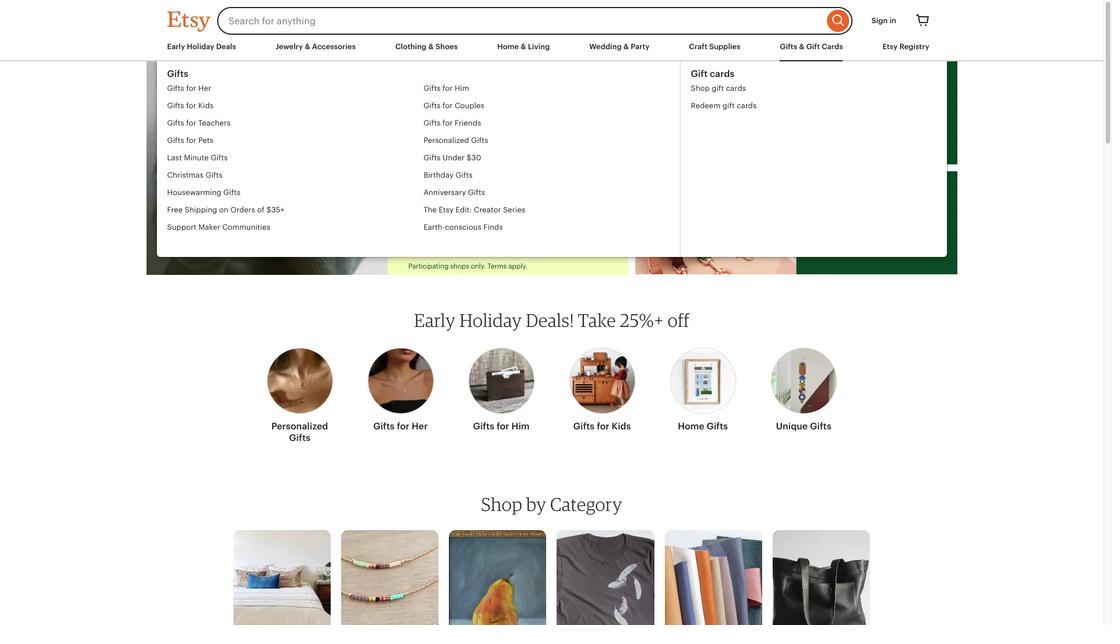 Task type: describe. For each thing, give the bounding box(es) containing it.
the etsy edit: creator series link
[[423, 202, 680, 219]]

gifts under $30 link
[[423, 149, 680, 167]]

early holiday deals link
[[167, 42, 236, 52]]

25%+
[[620, 309, 664, 331]]

gifts for teachers link
[[167, 115, 423, 132]]

craft supplies
[[689, 42, 740, 51]]

redeem gift cards link
[[691, 97, 757, 115]]

& for gifts
[[799, 42, 804, 51]]

under
[[443, 153, 465, 162]]

1 vertical spatial him
[[511, 421, 530, 432]]

clothing & shoes
[[395, 42, 458, 51]]

0 vertical spatial cards
[[710, 68, 734, 79]]

orders
[[230, 206, 255, 214]]

participating shops only. terms apply.
[[408, 262, 527, 270]]

none search field inside sign in banner
[[217, 7, 852, 35]]

0 horizontal spatial personalized gifts
[[271, 421, 328, 444]]

shop for shop gift cards
[[691, 84, 710, 93]]

gifts for couples
[[423, 101, 484, 110]]

clothing
[[395, 42, 426, 51]]

edit:
[[456, 206, 472, 214]]

& for jewelry
[[305, 42, 310, 51]]

early for early holiday deals! take 25%+ off
[[414, 309, 456, 331]]

gifts for teachers
[[167, 119, 230, 127]]

in
[[890, 16, 896, 25]]

gifts for pets link
[[167, 132, 423, 149]]

jewelry
[[276, 42, 303, 51]]

clothing & shoes link
[[395, 42, 458, 52]]

the etsy edit: creator series
[[423, 206, 525, 214]]

sign in banner
[[146, 0, 957, 42]]

art & collectibles image
[[449, 531, 546, 626]]

redeem
[[691, 101, 720, 110]]

christmas gifts link
[[167, 167, 423, 184]]

etsy registry
[[882, 42, 929, 51]]

by
[[526, 493, 546, 515]]

gift cards
[[691, 68, 734, 79]]

communities
[[222, 223, 270, 232]]

gift for shop
[[712, 84, 724, 93]]

early for early holiday deals
[[167, 42, 185, 51]]

1 horizontal spatial gifts for kids
[[573, 421, 631, 432]]

home & living link
[[497, 42, 550, 52]]

a personalized ornament commemorating a child's first holiday featuring ornate lettering and subtle patterns. image
[[146, 61, 387, 275]]

cards
[[822, 42, 843, 51]]

wedding
[[589, 42, 622, 51]]

early holiday deals! take 25%+ off
[[414, 309, 689, 331]]

0 vertical spatial gifts for her link
[[167, 80, 423, 97]]

gifts under $30
[[423, 153, 481, 162]]

1 horizontal spatial personalized gifts
[[423, 136, 488, 145]]

support maker communities
[[167, 223, 270, 232]]

gifts inside personalized gifts
[[289, 433, 310, 444]]

0 vertical spatial her
[[198, 84, 211, 93]]

finds
[[484, 223, 503, 232]]

gifts for pets
[[167, 136, 213, 145]]

craft supplies link
[[689, 42, 740, 52]]

gift cards link
[[691, 68, 757, 80]]

0 horizontal spatial gifts for kids
[[167, 101, 213, 110]]

only.
[[471, 262, 486, 270]]

1 vertical spatial gifts for her
[[373, 421, 428, 432]]

anniversary gifts
[[423, 188, 485, 197]]

cards for redeem
[[737, 101, 757, 110]]

deals
[[216, 42, 236, 51]]

birthday gifts link
[[423, 167, 680, 184]]

deals!
[[526, 309, 574, 331]]

craft
[[689, 42, 707, 51]]

1 vertical spatial gifts for her link
[[367, 341, 434, 437]]

& for wedding
[[623, 42, 629, 51]]

the
[[423, 206, 437, 214]]

earth-
[[423, 223, 445, 232]]

friends
[[455, 119, 481, 127]]

early for early holiday deals are here!
[[408, 104, 451, 125]]

teachers
[[198, 119, 230, 127]]

$30
[[467, 153, 481, 162]]

home & living image
[[233, 531, 331, 626]]

gifts for friends
[[423, 119, 481, 127]]

& for clothing
[[428, 42, 434, 51]]

0 vertical spatial gifts for him link
[[423, 80, 680, 97]]

1 horizontal spatial her
[[412, 421, 428, 432]]

sign in
[[872, 16, 896, 25]]

wedding & party link
[[589, 42, 650, 52]]

shipping
[[185, 206, 217, 214]]

0 horizontal spatial gifts for kids link
[[167, 97, 423, 115]]

deals are here!
[[408, 125, 548, 146]]

shops
[[450, 262, 469, 270]]

0 horizontal spatial kids
[[198, 101, 213, 110]]

anniversary gifts link
[[423, 184, 680, 202]]

sign in button
[[863, 10, 905, 31]]

gifts for couples link
[[423, 97, 680, 115]]

pets
[[198, 136, 213, 145]]

accessories
[[312, 42, 356, 51]]

etsy registry link
[[882, 42, 929, 52]]

0 vertical spatial gifts for him
[[423, 84, 469, 93]]

birthday gifts
[[423, 171, 473, 180]]

0 vertical spatial gift
[[806, 42, 820, 51]]

registry
[[899, 42, 929, 51]]

1 horizontal spatial personalized
[[423, 136, 469, 145]]

craft supplies menu item
[[689, 42, 740, 51]]

of
[[257, 206, 264, 214]]

earth-conscious finds link
[[423, 219, 680, 236]]

home for home gifts
[[678, 421, 704, 432]]

1 vertical spatial etsy
[[439, 206, 454, 214]]

home gifts link
[[670, 341, 736, 437]]

home & living menu item
[[497, 42, 550, 51]]



Task type: locate. For each thing, give the bounding box(es) containing it.
1 vertical spatial personalized
[[271, 421, 328, 432]]

1 horizontal spatial shop
[[691, 84, 710, 93]]

0 vertical spatial holiday
[[187, 42, 214, 51]]

free shipping on orders of $35+
[[167, 206, 284, 214]]

cards
[[710, 68, 734, 79], [726, 84, 746, 93], [737, 101, 757, 110]]

last
[[167, 153, 182, 162]]

holiday
[[187, 42, 214, 51], [455, 104, 521, 125], [459, 309, 522, 331]]

living
[[528, 42, 550, 51]]

& left party
[[623, 42, 629, 51]]

jewelry & accessories menu item
[[276, 42, 356, 51]]

free
[[167, 206, 183, 214]]

him
[[455, 84, 469, 93], [511, 421, 530, 432]]

etsy right the
[[439, 206, 454, 214]]

1 vertical spatial kids
[[612, 421, 631, 432]]

4 & from the left
[[623, 42, 629, 51]]

housewarming gifts
[[167, 188, 240, 197]]

& left the cards
[[799, 42, 804, 51]]

support maker communities link
[[167, 219, 423, 236]]

Search for anything text field
[[217, 7, 824, 35]]

early inside menu bar
[[167, 42, 185, 51]]

& right jewelry
[[305, 42, 310, 51]]

0 horizontal spatial personalized
[[271, 421, 328, 432]]

off
[[668, 309, 689, 331]]

gifts & gift cards menu item
[[780, 42, 843, 51]]

anniversary
[[423, 188, 466, 197]]

cards down gift cards link
[[726, 84, 746, 93]]

participating
[[408, 262, 448, 270]]

holiday down only.
[[459, 309, 522, 331]]

1 vertical spatial personalized gifts link
[[267, 341, 333, 449]]

gifts for her link
[[167, 80, 423, 97], [367, 341, 434, 437]]

1 horizontal spatial home
[[678, 421, 704, 432]]

0 vertical spatial him
[[455, 84, 469, 93]]

gifts & gift cards link
[[780, 42, 843, 52]]

3 & from the left
[[521, 42, 526, 51]]

etsy inside menu bar
[[882, 42, 898, 51]]

party
[[631, 42, 650, 51]]

menu bar containing early holiday deals
[[167, 42, 936, 61]]

1 vertical spatial gifts for him link
[[468, 341, 534, 437]]

early holiday deals
[[167, 42, 236, 51]]

gifts for kids link
[[167, 97, 423, 115], [569, 341, 635, 437]]

1 vertical spatial gifts for him
[[473, 421, 530, 432]]

clothing image
[[557, 531, 654, 626]]

1 horizontal spatial etsy
[[882, 42, 898, 51]]

gifts for kids
[[167, 101, 213, 110], [573, 421, 631, 432]]

gift for redeem
[[722, 101, 735, 110]]

holiday for deals are here!
[[455, 104, 521, 125]]

0 horizontal spatial shop
[[481, 493, 522, 515]]

shop up "redeem"
[[691, 84, 710, 93]]

1 vertical spatial shop
[[481, 493, 522, 515]]

0 vertical spatial early
[[167, 42, 185, 51]]

cards up shop gift cards link
[[710, 68, 734, 79]]

0 vertical spatial personalized gifts link
[[423, 132, 680, 149]]

0 vertical spatial gift
[[712, 84, 724, 93]]

gifts for her
[[167, 84, 211, 93], [373, 421, 428, 432]]

early holiday deals are here!
[[408, 104, 548, 146]]

a festive scene featuring a candle shown with a holiday message and colorfully illustrated trees on its label. image
[[636, 61, 796, 164]]

maker
[[198, 223, 220, 232]]

cards for shop
[[726, 84, 746, 93]]

0 vertical spatial etsy
[[882, 42, 898, 51]]

2 vertical spatial early
[[414, 309, 456, 331]]

1 horizontal spatial kids
[[612, 421, 631, 432]]

gifts for friends link
[[423, 115, 680, 132]]

jewelry & accessories
[[276, 42, 356, 51]]

early down participating
[[414, 309, 456, 331]]

kids
[[198, 101, 213, 110], [612, 421, 631, 432]]

shoes
[[435, 42, 458, 51]]

None search field
[[217, 7, 852, 35]]

wedding & party
[[589, 42, 650, 51]]

2 vertical spatial cards
[[737, 101, 757, 110]]

shop for shop by category
[[481, 493, 522, 515]]

creator
[[474, 206, 501, 214]]

$35+
[[266, 206, 284, 214]]

1 vertical spatial early
[[408, 104, 451, 125]]

1 vertical spatial gifts for kids
[[573, 421, 631, 432]]

& left shoes
[[428, 42, 434, 51]]

& for home
[[521, 42, 526, 51]]

2 vertical spatial holiday
[[459, 309, 522, 331]]

shop gift cards link
[[691, 80, 757, 97]]

craft supplies & tools image
[[665, 531, 762, 626]]

personalized gifts link
[[423, 132, 680, 149], [267, 341, 333, 449]]

etsy
[[882, 42, 898, 51], [439, 206, 454, 214]]

support
[[167, 223, 196, 232]]

holiday left deals
[[187, 42, 214, 51]]

couples
[[455, 101, 484, 110]]

0 vertical spatial gifts for her
[[167, 84, 211, 93]]

1 & from the left
[[305, 42, 310, 51]]

25%+ off
[[408, 153, 549, 187]]

0 vertical spatial personalized
[[423, 136, 469, 145]]

a collection of multi-colored dog leashes with rose gold latches, which can be customized with a pet name. image
[[636, 171, 796, 275]]

1 horizontal spatial gift
[[806, 42, 820, 51]]

early inside early holiday deals are here!
[[408, 104, 451, 125]]

0 vertical spatial shop
[[691, 84, 710, 93]]

0 horizontal spatial him
[[455, 84, 469, 93]]

terms apply.
[[487, 262, 527, 270]]

jewelry image
[[341, 531, 439, 626]]

0 vertical spatial home
[[497, 42, 519, 51]]

early left "friends" at left top
[[408, 104, 451, 125]]

gift
[[806, 42, 820, 51], [691, 68, 708, 79]]

1 vertical spatial personalized gifts
[[271, 421, 328, 444]]

gift left the cards
[[806, 42, 820, 51]]

0 vertical spatial gifts for kids
[[167, 101, 213, 110]]

home
[[497, 42, 519, 51], [678, 421, 704, 432]]

last minute gifts
[[167, 153, 228, 162]]

1 vertical spatial home
[[678, 421, 704, 432]]

0 horizontal spatial home
[[497, 42, 519, 51]]

0 horizontal spatial gifts for him
[[423, 84, 469, 93]]

clothing & shoes menu item
[[395, 42, 458, 51]]

gifts for him
[[423, 84, 469, 93], [473, 421, 530, 432]]

early left deals
[[167, 42, 185, 51]]

0 horizontal spatial etsy
[[439, 206, 454, 214]]

1 horizontal spatial gifts for her
[[373, 421, 428, 432]]

holiday inside early holiday deals are here!
[[455, 104, 521, 125]]

category
[[550, 493, 622, 515]]

0 horizontal spatial her
[[198, 84, 211, 93]]

& left living at left top
[[521, 42, 526, 51]]

shop left 'by'
[[481, 493, 522, 515]]

0 horizontal spatial personalized gifts link
[[267, 341, 333, 449]]

christmas gifts
[[167, 171, 223, 180]]

0 vertical spatial kids
[[198, 101, 213, 110]]

0 horizontal spatial gift
[[691, 68, 708, 79]]

unique gifts
[[776, 421, 831, 432]]

1 vertical spatial gift
[[722, 101, 735, 110]]

home for home & living
[[497, 42, 519, 51]]

personalized gifts
[[423, 136, 488, 145], [271, 421, 328, 444]]

5 & from the left
[[799, 42, 804, 51]]

unique
[[776, 421, 808, 432]]

1 vertical spatial cards
[[726, 84, 746, 93]]

gifts
[[780, 42, 797, 51], [167, 68, 188, 79], [167, 84, 184, 93], [423, 84, 441, 93], [167, 101, 184, 110], [423, 101, 441, 110], [167, 119, 184, 127], [423, 119, 441, 127], [167, 136, 184, 145], [471, 136, 488, 145], [211, 153, 228, 162], [423, 153, 441, 162], [205, 171, 223, 180], [455, 171, 473, 180], [223, 188, 240, 197], [468, 188, 485, 197], [373, 421, 395, 432], [473, 421, 494, 432], [573, 421, 595, 432], [707, 421, 728, 432], [810, 421, 831, 432], [289, 433, 310, 444]]

gifts & gift cards
[[780, 42, 843, 51]]

earth-conscious finds
[[423, 223, 503, 232]]

gift down gift cards link
[[712, 84, 724, 93]]

cards down shop gift cards link
[[737, 101, 757, 110]]

holiday up the deals are here!
[[455, 104, 521, 125]]

shop
[[691, 84, 710, 93], [481, 493, 522, 515]]

home & living
[[497, 42, 550, 51]]

redeem gift cards
[[691, 101, 757, 110]]

1 horizontal spatial personalized gifts link
[[423, 132, 680, 149]]

1 horizontal spatial gifts for kids link
[[569, 341, 635, 437]]

christmas
[[167, 171, 203, 180]]

1 horizontal spatial gifts for him
[[473, 421, 530, 432]]

gifts link
[[167, 68, 680, 80]]

bags & purses image
[[773, 531, 870, 626]]

take
[[578, 309, 616, 331]]

supplies
[[709, 42, 740, 51]]

0 horizontal spatial gifts for her
[[167, 84, 211, 93]]

gift up the shop gift cards
[[691, 68, 708, 79]]

1 horizontal spatial him
[[511, 421, 530, 432]]

series
[[503, 206, 525, 214]]

for
[[186, 84, 196, 93], [443, 84, 453, 93], [186, 101, 196, 110], [443, 101, 453, 110], [186, 119, 196, 127], [443, 119, 453, 127], [186, 136, 196, 145], [397, 421, 409, 432], [497, 421, 509, 432], [597, 421, 609, 432]]

housewarming gifts link
[[167, 184, 423, 202]]

her
[[198, 84, 211, 93], [412, 421, 428, 432]]

gift down shop gift cards link
[[722, 101, 735, 110]]

1 vertical spatial gift
[[691, 68, 708, 79]]

0 vertical spatial personalized gifts
[[423, 136, 488, 145]]

housewarming
[[167, 188, 221, 197]]

menu bar
[[167, 42, 936, 61]]

wedding & party menu item
[[589, 42, 650, 51]]

holiday for deals!
[[459, 309, 522, 331]]

shop gift cards
[[691, 84, 746, 93]]

1 vertical spatial her
[[412, 421, 428, 432]]

holiday for deals
[[187, 42, 214, 51]]

sign
[[872, 16, 888, 25]]

shop by category
[[481, 493, 622, 515]]

0 vertical spatial gifts for kids link
[[167, 97, 423, 115]]

free shipping on orders of $35+ link
[[167, 202, 423, 219]]

etsy left registry
[[882, 42, 898, 51]]

on
[[219, 206, 228, 214]]

unique gifts link
[[771, 341, 837, 437]]

1 vertical spatial holiday
[[455, 104, 521, 125]]

1 vertical spatial gifts for kids link
[[569, 341, 635, 437]]

2 & from the left
[[428, 42, 434, 51]]



Task type: vqa. For each thing, say whether or not it's contained in the screenshot.
Participating on the left top of page
yes



